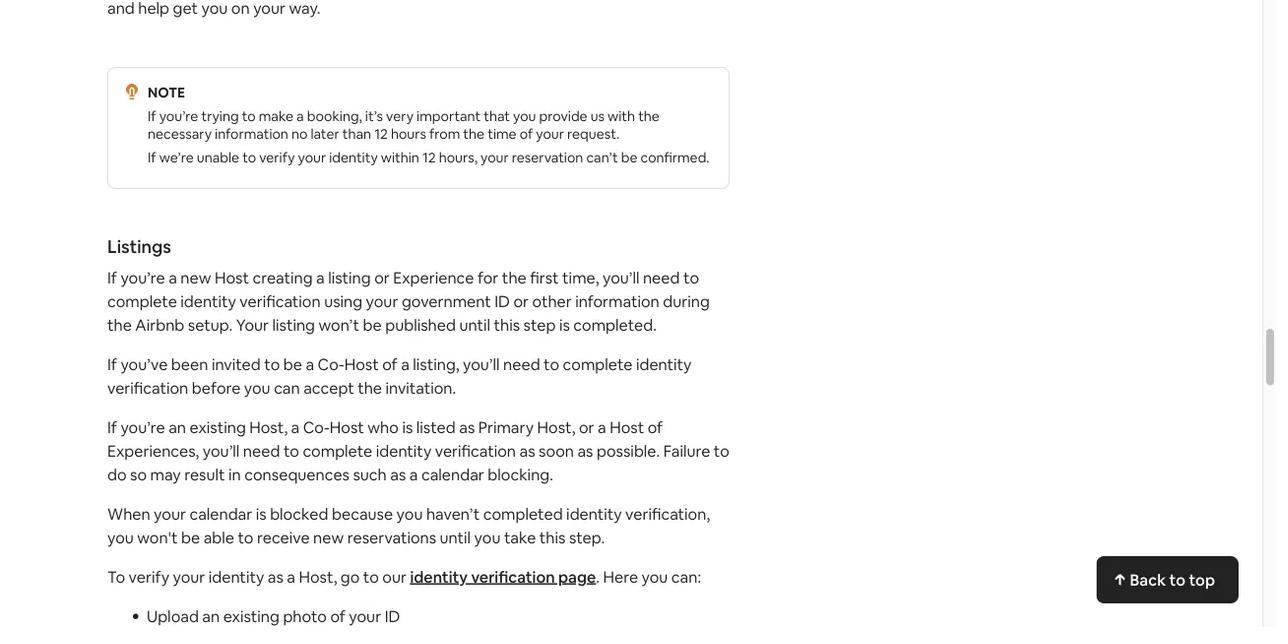 Task type: vqa. For each thing, say whether or not it's contained in the screenshot.
3 to the middle
no



Task type: describe. For each thing, give the bounding box(es) containing it.
can:
[[672, 567, 702, 587]]

note
[[148, 84, 185, 101]]

2 horizontal spatial host,
[[537, 417, 576, 437]]

1 vertical spatial 12
[[423, 149, 436, 166]]

co- inside if you're an existing host, a co-host who is listed as primary host, or a host of experiences, you'll need to complete identity verification as soon as possible. failure to do so may result in consequences such as a calendar blocking.
[[303, 417, 330, 437]]

our
[[383, 567, 407, 587]]

be inside note if you're trying to make a booking, it's very important that you provide us with the necessary information no later than 12 hours from the time of your request. if we're unable to verify your identity within 12 hours, your reservation can't be confirmed.
[[621, 149, 638, 166]]

if you've been invited to be a co-host of a listing, you'll need to complete identity verification before you can accept the invitation.
[[107, 354, 692, 398]]

it's
[[365, 107, 383, 125]]

identity verification page link
[[410, 567, 596, 587]]

a up the using at the left
[[316, 267, 325, 288]]

been
[[171, 354, 208, 374]]

that
[[484, 107, 510, 125]]

able
[[204, 528, 234, 548]]

go
[[341, 567, 360, 587]]

in
[[229, 465, 241, 485]]

you're inside if you're an existing host, a co-host who is listed as primary host, or a host of experiences, you'll need to complete identity verification as soon as possible. failure to do so may result in consequences such as a calendar blocking.
[[121, 417, 165, 437]]

as right soon
[[578, 441, 594, 461]]

identity inside if you're an existing host, a co-host who is listed as primary host, or a host of experiences, you'll need to complete identity verification as soon as possible. failure to do so may result in consequences such as a calendar blocking.
[[376, 441, 432, 461]]

host up possible.
[[610, 417, 644, 437]]

necessary
[[148, 125, 212, 143]]

for
[[478, 267, 499, 288]]

blocked
[[270, 504, 328, 524]]

existing inside if you're an existing host, a co-host who is listed as primary host, or a host of experiences, you'll need to complete identity verification as soon as possible. failure to do so may result in consequences such as a calendar blocking.
[[190, 417, 246, 437]]

identity inside if you've been invited to be a co-host of a listing, you'll need to complete identity verification before you can accept the invitation.
[[636, 354, 692, 374]]

receive
[[257, 528, 310, 548]]

step
[[524, 315, 556, 335]]

completed
[[483, 504, 563, 524]]

to right the "go"
[[363, 567, 379, 587]]

may
[[150, 465, 181, 485]]

as right listed
[[459, 417, 475, 437]]

you down the when
[[107, 528, 134, 548]]

of right photo
[[330, 606, 346, 627]]

invited
[[212, 354, 261, 374]]

a down can
[[291, 417, 300, 437]]

to
[[107, 567, 125, 587]]

who
[[368, 417, 399, 437]]

identity down able
[[209, 567, 264, 587]]

verification inside listings if you're a new host creating a listing or experience for the first time, you'll need to complete identity verification using your government id or other information during the airbnb setup. your listing won't be published until this step is completed.
[[240, 291, 321, 311]]

take
[[504, 528, 536, 548]]

of inside if you've been invited to be a co-host of a listing, you'll need to complete identity verification before you can accept the invitation.
[[382, 354, 398, 374]]

the right for
[[502, 267, 527, 288]]

than
[[343, 125, 371, 143]]

verification inside if you're an existing host, a co-host who is listed as primary host, or a host of experiences, you'll need to complete identity verification as soon as possible. failure to do so may result in consequences such as a calendar blocking.
[[435, 441, 516, 461]]

important
[[417, 107, 481, 125]]

host left who
[[330, 417, 364, 437]]

host inside if you've been invited to be a co-host of a listing, you'll need to complete identity verification before you can accept the invitation.
[[345, 354, 379, 374]]

hours
[[391, 125, 427, 143]]

your up the upload in the left bottom of the page
[[173, 567, 205, 587]]

accept
[[304, 378, 354, 398]]

confirmed.
[[641, 149, 710, 166]]

trying
[[201, 107, 239, 125]]

of inside if you're an existing host, a co-host who is listed as primary host, or a host of experiences, you'll need to complete identity verification as soon as possible. failure to do so may result in consequences such as a calendar blocking.
[[648, 417, 663, 437]]

to down step
[[544, 354, 560, 374]]

calendar inside when your calendar is blocked because you haven't completed identity verification, you won't be able to receive new reservations until you take this step.
[[190, 504, 252, 524]]

1 vertical spatial id
[[385, 606, 400, 627]]

you inside note if you're trying to make a booking, it's very important that you provide us with the necessary information no later than 12 hours from the time of your request. if we're unable to verify your identity within 12 hours, your reservation can't be confirmed.
[[513, 107, 536, 125]]

1 vertical spatial listing
[[272, 315, 315, 335]]

you up reservations
[[397, 504, 423, 524]]

possible.
[[597, 441, 660, 461]]

to verify your identity as a host, go to our identity verification page . here you can:
[[107, 567, 702, 587]]

complete inside listings if you're a new host creating a listing or experience for the first time, you'll need to complete identity verification using your government id or other information during the airbnb setup. your listing won't be published until this step is completed.
[[107, 291, 177, 311]]

reservation
[[512, 149, 584, 166]]

to inside listings if you're a new host creating a listing or experience for the first time, you'll need to complete identity verification using your government id or other information during the airbnb setup. your listing won't be published until this step is completed.
[[684, 267, 700, 288]]

as up blocking.
[[520, 441, 536, 461]]

from
[[430, 125, 460, 143]]

setup.
[[188, 315, 233, 335]]

because
[[332, 504, 393, 524]]

note if you're trying to make a booking, it's very important that you provide us with the necessary information no later than 12 hours from the time of your request. if we're unable to verify your identity within 12 hours, your reservation can't be confirmed.
[[148, 84, 710, 166]]

listing,
[[413, 354, 460, 374]]

make
[[259, 107, 294, 125]]

reservations
[[348, 528, 437, 548]]

hours,
[[439, 149, 478, 166]]

consequences
[[245, 465, 350, 485]]

to left make
[[242, 107, 256, 125]]

upload an existing photo of your id
[[147, 606, 400, 627]]

your up reservation
[[536, 125, 564, 143]]

can't
[[587, 149, 618, 166]]

your down the "go"
[[349, 606, 381, 627]]

blocking.
[[488, 465, 554, 485]]

you inside if you've been invited to be a co-host of a listing, you'll need to complete identity verification before you can accept the invitation.
[[244, 378, 271, 398]]

government
[[402, 291, 491, 311]]

as right the such
[[390, 465, 406, 485]]

a up accept
[[306, 354, 314, 374]]

if left we're
[[148, 149, 156, 166]]

experiences,
[[107, 441, 199, 461]]

unable
[[197, 149, 240, 166]]

co- inside if you've been invited to be a co-host of a listing, you'll need to complete identity verification before you can accept the invitation.
[[318, 354, 345, 374]]

can
[[274, 378, 300, 398]]

your
[[236, 315, 269, 335]]

is inside if you're an existing host, a co-host who is listed as primary host, or a host of experiences, you'll need to complete identity verification as soon as possible. failure to do so may result in consequences such as a calendar blocking.
[[402, 417, 413, 437]]

verification,
[[626, 504, 710, 524]]

using
[[324, 291, 363, 311]]

identity inside note if you're trying to make a booking, it's very important that you provide us with the necessary information no later than 12 hours from the time of your request. if we're unable to verify your identity within 12 hours, your reservation can't be confirmed.
[[329, 149, 378, 166]]

.
[[596, 567, 600, 587]]

until inside listings if you're a new host creating a listing or experience for the first time, you'll need to complete identity verification using your government id or other information during the airbnb setup. your listing won't be published until this step is completed.
[[460, 315, 491, 335]]

1 horizontal spatial host,
[[299, 567, 337, 587]]

time
[[488, 125, 517, 143]]

a down receive on the left bottom of page
[[287, 567, 296, 587]]

completed.
[[574, 315, 657, 335]]

to inside button
[[1170, 570, 1186, 590]]

you left take
[[474, 528, 501, 548]]

failure
[[664, 441, 711, 461]]

verify inside note if you're trying to make a booking, it's very important that you provide us with the necessary information no later than 12 hours from the time of your request. if we're unable to verify your identity within 12 hours, your reservation can't be confirmed.
[[259, 149, 295, 166]]

be inside if you've been invited to be a co-host of a listing, you'll need to complete identity verification before you can accept the invitation.
[[284, 354, 302, 374]]

if down the "note"
[[148, 107, 156, 125]]

with
[[608, 107, 636, 125]]



Task type: locate. For each thing, give the bounding box(es) containing it.
1 horizontal spatial this
[[540, 528, 566, 548]]

1 vertical spatial information
[[576, 291, 660, 311]]

need up consequences
[[243, 441, 280, 461]]

to right able
[[238, 528, 254, 548]]

new up setup.
[[181, 267, 211, 288]]

request.
[[567, 125, 620, 143]]

if inside listings if you're a new host creating a listing or experience for the first time, you'll need to complete identity verification using your government id or other information during the airbnb setup. your listing won't be published until this step is completed.
[[107, 267, 117, 288]]

1 vertical spatial verify
[[129, 567, 169, 587]]

experience
[[393, 267, 474, 288]]

published
[[385, 315, 456, 335]]

be right won't
[[363, 315, 382, 335]]

0 horizontal spatial 12
[[375, 125, 388, 143]]

a up invitation.
[[401, 354, 410, 374]]

id down our
[[385, 606, 400, 627]]

during
[[663, 291, 710, 311]]

here
[[603, 567, 638, 587]]

2 horizontal spatial is
[[560, 315, 570, 335]]

existing down before
[[190, 417, 246, 437]]

identity right our
[[410, 567, 468, 587]]

1 vertical spatial complete
[[563, 354, 633, 374]]

this inside when your calendar is blocked because you haven't completed identity verification, you won't be able to receive new reservations until you take this step.
[[540, 528, 566, 548]]

your right the using at the left
[[366, 291, 398, 311]]

2 horizontal spatial or
[[579, 417, 595, 437]]

0 horizontal spatial you'll
[[203, 441, 240, 461]]

1 horizontal spatial an
[[202, 606, 220, 627]]

as
[[459, 417, 475, 437], [520, 441, 536, 461], [578, 441, 594, 461], [390, 465, 406, 485], [268, 567, 284, 587]]

0 vertical spatial or
[[375, 267, 390, 288]]

verify
[[259, 149, 295, 166], [129, 567, 169, 587]]

existing left photo
[[223, 606, 280, 627]]

listings if you're a new host creating a listing or experience for the first time, you'll need to complete identity verification using your government id or other information during the airbnb setup. your listing won't be published until this step is completed.
[[107, 235, 710, 335]]

1 vertical spatial new
[[313, 528, 344, 548]]

0 horizontal spatial id
[[385, 606, 400, 627]]

you'll inside if you've been invited to be a co-host of a listing, you'll need to complete identity verification before you can accept the invitation.
[[463, 354, 500, 374]]

verification down creating
[[240, 291, 321, 311]]

first
[[530, 267, 559, 288]]

you're for note
[[159, 107, 198, 125]]

if left you've
[[107, 354, 117, 374]]

you're inside listings if you're a new host creating a listing or experience for the first time, you'll need to complete identity verification using your government id or other information during the airbnb setup. your listing won't be published until this step is completed.
[[121, 267, 165, 288]]

an up experiences,
[[169, 417, 186, 437]]

we're
[[159, 149, 194, 166]]

identity down who
[[376, 441, 432, 461]]

1 horizontal spatial new
[[313, 528, 344, 548]]

an
[[169, 417, 186, 437], [202, 606, 220, 627]]

be inside listings if you're a new host creating a listing or experience for the first time, you'll need to complete identity verification using your government id or other information during the airbnb setup. your listing won't be published until this step is completed.
[[363, 315, 382, 335]]

or left experience
[[375, 267, 390, 288]]

0 horizontal spatial host,
[[249, 417, 288, 437]]

verification inside if you've been invited to be a co-host of a listing, you'll need to complete identity verification before you can accept the invitation.
[[107, 378, 188, 398]]

within
[[381, 149, 420, 166]]

complete
[[107, 291, 177, 311], [563, 354, 633, 374], [303, 441, 373, 461]]

creating
[[253, 267, 313, 288]]

need inside if you're an existing host, a co-host who is listed as primary host, or a host of experiences, you'll need to complete identity verification as soon as possible. failure to do so may result in consequences such as a calendar blocking.
[[243, 441, 280, 461]]

if down "listings"
[[107, 267, 117, 288]]

verification
[[240, 291, 321, 311], [107, 378, 188, 398], [435, 441, 516, 461], [471, 567, 555, 587]]

be right can't
[[621, 149, 638, 166]]

host,
[[249, 417, 288, 437], [537, 417, 576, 437], [299, 567, 337, 587]]

us
[[591, 107, 605, 125]]

verify down the no
[[259, 149, 295, 166]]

2 horizontal spatial complete
[[563, 354, 633, 374]]

other
[[533, 291, 572, 311]]

host up accept
[[345, 354, 379, 374]]

you've
[[121, 354, 168, 374]]

won't
[[137, 528, 178, 548]]

you
[[513, 107, 536, 125], [244, 378, 271, 398], [397, 504, 423, 524], [107, 528, 134, 548], [474, 528, 501, 548], [642, 567, 668, 587]]

when
[[107, 504, 150, 524]]

0 horizontal spatial this
[[494, 315, 520, 335]]

to right unable
[[243, 149, 256, 166]]

until down government
[[460, 315, 491, 335]]

of inside note if you're trying to make a booking, it's very important that you provide us with the necessary information no later than 12 hours from the time of your request. if we're unable to verify your identity within 12 hours, your reservation can't be confirmed.
[[520, 125, 533, 143]]

the left 'airbnb'
[[107, 315, 132, 335]]

a inside note if you're trying to make a booking, it's very important that you provide us with the necessary information no later than 12 hours from the time of your request. if we're unable to verify your identity within 12 hours, your reservation can't be confirmed.
[[297, 107, 304, 125]]

2 horizontal spatial you'll
[[603, 267, 640, 288]]

0 horizontal spatial calendar
[[190, 504, 252, 524]]

1 horizontal spatial 12
[[423, 149, 436, 166]]

of up possible.
[[648, 417, 663, 437]]

the right with
[[639, 107, 660, 125]]

if inside if you're an existing host, a co-host who is listed as primary host, or a host of experiences, you'll need to complete identity verification as soon as possible. failure to do so may result in consequences such as a calendar blocking.
[[107, 417, 117, 437]]

0 vertical spatial 12
[[375, 125, 388, 143]]

be
[[621, 149, 638, 166], [363, 315, 382, 335], [284, 354, 302, 374], [181, 528, 200, 548]]

0 vertical spatial existing
[[190, 417, 246, 437]]

0 vertical spatial co-
[[318, 354, 345, 374]]

new inside when your calendar is blocked because you haven't completed identity verification, you won't be able to receive new reservations until you take this step.
[[313, 528, 344, 548]]

complete inside if you've been invited to be a co-host of a listing, you'll need to complete identity verification before you can accept the invitation.
[[563, 354, 633, 374]]

2 vertical spatial complete
[[303, 441, 373, 461]]

1 vertical spatial or
[[514, 291, 529, 311]]

step.
[[569, 528, 605, 548]]

0 vertical spatial this
[[494, 315, 520, 335]]

be up can
[[284, 354, 302, 374]]

co- up accept
[[318, 354, 345, 374]]

no
[[292, 125, 308, 143]]

0 horizontal spatial need
[[243, 441, 280, 461]]

you're down "listings"
[[121, 267, 165, 288]]

your down the no
[[298, 149, 326, 166]]

2 vertical spatial you're
[[121, 417, 165, 437]]

an inside if you're an existing host, a co-host who is listed as primary host, or a host of experiences, you'll need to complete identity verification as soon as possible. failure to do so may result in consequences such as a calendar blocking.
[[169, 417, 186, 437]]

you'll right listing,
[[463, 354, 500, 374]]

need inside listings if you're a new host creating a listing or experience for the first time, you'll need to complete identity verification using your government id or other information during the airbnb setup. your listing won't be published until this step is completed.
[[643, 267, 680, 288]]

later
[[311, 125, 340, 143]]

0 vertical spatial need
[[643, 267, 680, 288]]

very
[[386, 107, 414, 125]]

1 horizontal spatial listing
[[328, 267, 371, 288]]

0 vertical spatial listing
[[328, 267, 371, 288]]

verification down take
[[471, 567, 555, 587]]

if
[[148, 107, 156, 125], [148, 149, 156, 166], [107, 267, 117, 288], [107, 354, 117, 374], [107, 417, 117, 437]]

back
[[1130, 570, 1167, 590]]

12 right "than"
[[375, 125, 388, 143]]

you left can
[[244, 378, 271, 398]]

a
[[297, 107, 304, 125], [169, 267, 177, 288], [316, 267, 325, 288], [306, 354, 314, 374], [401, 354, 410, 374], [291, 417, 300, 437], [598, 417, 607, 437], [410, 465, 418, 485], [287, 567, 296, 587]]

or right primary
[[579, 417, 595, 437]]

if you're an existing host, a co-host who is listed as primary host, or a host of experiences, you'll need to complete identity verification as soon as possible. failure to do so may result in consequences such as a calendar blocking.
[[107, 417, 730, 485]]

1 horizontal spatial need
[[503, 354, 540, 374]]

your inside when your calendar is blocked because you haven't completed identity verification, you won't be able to receive new reservations until you take this step.
[[154, 504, 186, 524]]

result
[[184, 465, 225, 485]]

1 horizontal spatial calendar
[[422, 465, 484, 485]]

such
[[353, 465, 387, 485]]

0 horizontal spatial listing
[[272, 315, 315, 335]]

if inside if you've been invited to be a co-host of a listing, you'll need to complete identity verification before you can accept the invitation.
[[107, 354, 117, 374]]

the right accept
[[358, 378, 382, 398]]

information
[[215, 125, 289, 143], [576, 291, 660, 311]]

0 vertical spatial calendar
[[422, 465, 484, 485]]

as up upload an existing photo of your id
[[268, 567, 284, 587]]

upload
[[147, 606, 199, 627]]

information inside listings if you're a new host creating a listing or experience for the first time, you'll need to complete identity verification using your government id or other information during the airbnb setup. your listing won't be published until this step is completed.
[[576, 291, 660, 311]]

a right the such
[[410, 465, 418, 485]]

your inside listings if you're a new host creating a listing or experience for the first time, you'll need to complete identity verification using your government id or other information during the airbnb setup. your listing won't be published until this step is completed.
[[366, 291, 398, 311]]

back to top
[[1130, 570, 1216, 590]]

page
[[559, 567, 596, 587]]

booking,
[[307, 107, 362, 125]]

to right the failure
[[714, 441, 730, 461]]

a up possible.
[[598, 417, 607, 437]]

before
[[192, 378, 241, 398]]

listed
[[417, 417, 456, 437]]

0 vertical spatial is
[[560, 315, 570, 335]]

invitation.
[[386, 378, 456, 398]]

calendar inside if you're an existing host, a co-host who is listed as primary host, or a host of experiences, you'll need to complete identity verification as soon as possible. failure to do so may result in consequences such as a calendar blocking.
[[422, 465, 484, 485]]

photo
[[283, 606, 327, 627]]

identity inside listings if you're a new host creating a listing or experience for the first time, you'll need to complete identity verification using your government id or other information during the airbnb setup. your listing won't be published until this step is completed.
[[181, 291, 236, 311]]

calendar up the haven't
[[422, 465, 484, 485]]

do
[[107, 465, 127, 485]]

until inside when your calendar is blocked because you haven't completed identity verification, you won't be able to receive new reservations until you take this step.
[[440, 528, 471, 548]]

the
[[639, 107, 660, 125], [463, 125, 485, 143], [502, 267, 527, 288], [107, 315, 132, 335], [358, 378, 382, 398]]

1 horizontal spatial id
[[495, 291, 510, 311]]

2 horizontal spatial need
[[643, 267, 680, 288]]

1 vertical spatial this
[[540, 528, 566, 548]]

1 vertical spatial is
[[402, 417, 413, 437]]

won't
[[319, 315, 360, 335]]

a down "listings"
[[169, 267, 177, 288]]

haven't
[[427, 504, 480, 524]]

listing
[[328, 267, 371, 288], [272, 315, 315, 335]]

1 horizontal spatial you'll
[[463, 354, 500, 374]]

1 horizontal spatial verify
[[259, 149, 295, 166]]

need up during
[[643, 267, 680, 288]]

time,
[[563, 267, 599, 288]]

need down step
[[503, 354, 540, 374]]

is
[[560, 315, 570, 335], [402, 417, 413, 437], [256, 504, 267, 524]]

1 vertical spatial until
[[440, 528, 471, 548]]

0 vertical spatial information
[[215, 125, 289, 143]]

1 vertical spatial you're
[[121, 267, 165, 288]]

you'll inside listings if you're a new host creating a listing or experience for the first time, you'll need to complete identity verification using your government id or other information during the airbnb setup. your listing won't be published until this step is completed.
[[603, 267, 640, 288]]

or inside if you're an existing host, a co-host who is listed as primary host, or a host of experiences, you'll need to complete identity verification as soon as possible. failure to do so may result in consequences such as a calendar blocking.
[[579, 417, 595, 437]]

0 vertical spatial an
[[169, 417, 186, 437]]

your down time
[[481, 149, 509, 166]]

identity
[[329, 149, 378, 166], [181, 291, 236, 311], [636, 354, 692, 374], [376, 441, 432, 461], [567, 504, 622, 524], [209, 567, 264, 587], [410, 567, 468, 587]]

so
[[130, 465, 147, 485]]

existing
[[190, 417, 246, 437], [223, 606, 280, 627]]

the inside if you've been invited to be a co-host of a listing, you'll need to complete identity verification before you can accept the invitation.
[[358, 378, 382, 398]]

host, up soon
[[537, 417, 576, 437]]

this inside listings if you're a new host creating a listing or experience for the first time, you'll need to complete identity verification using your government id or other information during the airbnb setup. your listing won't be published until this step is completed.
[[494, 315, 520, 335]]

0 horizontal spatial information
[[215, 125, 289, 143]]

1 horizontal spatial complete
[[303, 441, 373, 461]]

you left can:
[[642, 567, 668, 587]]

new down blocked
[[313, 528, 344, 548]]

1 vertical spatial need
[[503, 354, 540, 374]]

1 vertical spatial existing
[[223, 606, 280, 627]]

be inside when your calendar is blocked because you haven't completed identity verification, you won't be able to receive new reservations until you take this step.
[[181, 528, 200, 548]]

listings
[[107, 235, 171, 259]]

2 vertical spatial need
[[243, 441, 280, 461]]

1 vertical spatial an
[[202, 606, 220, 627]]

verification down primary
[[435, 441, 516, 461]]

your
[[536, 125, 564, 143], [298, 149, 326, 166], [481, 149, 509, 166], [366, 291, 398, 311], [154, 504, 186, 524], [173, 567, 205, 587], [349, 606, 381, 627]]

when your calendar is blocked because you haven't completed identity verification, you won't be able to receive new reservations until you take this step.
[[107, 504, 710, 548]]

12
[[375, 125, 388, 143], [423, 149, 436, 166]]

you're for listings
[[121, 267, 165, 288]]

need
[[643, 267, 680, 288], [503, 354, 540, 374], [243, 441, 280, 461]]

identity up step.
[[567, 504, 622, 524]]

to inside when your calendar is blocked because you haven't completed identity verification, you won't be able to receive new reservations until you take this step.
[[238, 528, 254, 548]]

of
[[520, 125, 533, 143], [382, 354, 398, 374], [648, 417, 663, 437], [330, 606, 346, 627]]

verification down you've
[[107, 378, 188, 398]]

is inside when your calendar is blocked because you haven't completed identity verification, you won't be able to receive new reservations until you take this step.
[[256, 504, 267, 524]]

0 vertical spatial id
[[495, 291, 510, 311]]

is right step
[[560, 315, 570, 335]]

new inside listings if you're a new host creating a listing or experience for the first time, you'll need to complete identity verification using your government id or other information during the airbnb setup. your listing won't be published until this step is completed.
[[181, 267, 211, 288]]

id down for
[[495, 291, 510, 311]]

identity inside when your calendar is blocked because you haven't completed identity verification, you won't be able to receive new reservations until you take this step.
[[567, 504, 622, 524]]

0 vertical spatial you're
[[159, 107, 198, 125]]

complete inside if you're an existing host, a co-host who is listed as primary host, or a host of experiences, you'll need to complete identity verification as soon as possible. failure to do so may result in consequences such as a calendar blocking.
[[303, 441, 373, 461]]

co-
[[318, 354, 345, 374], [303, 417, 330, 437]]

this left step
[[494, 315, 520, 335]]

2 vertical spatial you'll
[[203, 441, 240, 461]]

of up invitation.
[[382, 354, 398, 374]]

you right that
[[513, 107, 536, 125]]

soon
[[539, 441, 574, 461]]

2 vertical spatial is
[[256, 504, 267, 524]]

information inside note if you're trying to make a booking, it's very important that you provide us with the necessary information no later than 12 hours from the time of your request. if we're unable to verify your identity within 12 hours, your reservation can't be confirmed.
[[215, 125, 289, 143]]

you're down the "note"
[[159, 107, 198, 125]]

0 vertical spatial you'll
[[603, 267, 640, 288]]

of right time
[[520, 125, 533, 143]]

0 horizontal spatial or
[[375, 267, 390, 288]]

you're up experiences,
[[121, 417, 165, 437]]

identity up setup.
[[181, 291, 236, 311]]

need inside if you've been invited to be a co-host of a listing, you'll need to complete identity verification before you can accept the invitation.
[[503, 354, 540, 374]]

calendar
[[422, 465, 484, 485], [190, 504, 252, 524]]

12 down from on the left top of page
[[423, 149, 436, 166]]

to up during
[[684, 267, 700, 288]]

verify right 'to'
[[129, 567, 169, 587]]

to up consequences
[[284, 441, 299, 461]]

1 vertical spatial you'll
[[463, 354, 500, 374]]

a right make
[[297, 107, 304, 125]]

listing right your
[[272, 315, 315, 335]]

be left able
[[181, 528, 200, 548]]

you'll up in
[[203, 441, 240, 461]]

0 horizontal spatial verify
[[129, 567, 169, 587]]

0 horizontal spatial is
[[256, 504, 267, 524]]

0 vertical spatial complete
[[107, 291, 177, 311]]

host, left the "go"
[[299, 567, 337, 587]]

complete up 'airbnb'
[[107, 291, 177, 311]]

listing up the using at the left
[[328, 267, 371, 288]]

host inside listings if you're a new host creating a listing or experience for the first time, you'll need to complete identity verification using your government id or other information during the airbnb setup. your listing won't be published until this step is completed.
[[215, 267, 249, 288]]

provide
[[539, 107, 588, 125]]

1 horizontal spatial information
[[576, 291, 660, 311]]

is right who
[[402, 417, 413, 437]]

top
[[1190, 570, 1216, 590]]

1 horizontal spatial or
[[514, 291, 529, 311]]

0 vertical spatial until
[[460, 315, 491, 335]]

0 horizontal spatial complete
[[107, 291, 177, 311]]

an right the upload in the left bottom of the page
[[202, 606, 220, 627]]

you're inside note if you're trying to make a booking, it's very important that you provide us with the necessary information no later than 12 hours from the time of your request. if we're unable to verify your identity within 12 hours, your reservation can't be confirmed.
[[159, 107, 198, 125]]

if up experiences,
[[107, 417, 117, 437]]

calendar up able
[[190, 504, 252, 524]]

airbnb
[[135, 315, 184, 335]]

this right take
[[540, 528, 566, 548]]

1 vertical spatial calendar
[[190, 504, 252, 524]]

co- down accept
[[303, 417, 330, 437]]

id inside listings if you're a new host creating a listing or experience for the first time, you'll need to complete identity verification using your government id or other information during the airbnb setup. your listing won't be published until this step is completed.
[[495, 291, 510, 311]]

or up step
[[514, 291, 529, 311]]

you're
[[159, 107, 198, 125], [121, 267, 165, 288], [121, 417, 165, 437]]

the left time
[[463, 125, 485, 143]]

host left creating
[[215, 267, 249, 288]]

back to top button
[[1097, 557, 1239, 604]]

2 vertical spatial or
[[579, 417, 595, 437]]

to up can
[[264, 354, 280, 374]]

you'll inside if you're an existing host, a co-host who is listed as primary host, or a host of experiences, you'll need to complete identity verification as soon as possible. failure to do so may result in consequences such as a calendar blocking.
[[203, 441, 240, 461]]

is up receive on the left bottom of page
[[256, 504, 267, 524]]

0 horizontal spatial new
[[181, 267, 211, 288]]

0 vertical spatial new
[[181, 267, 211, 288]]

complete up the such
[[303, 441, 373, 461]]

0 horizontal spatial an
[[169, 417, 186, 437]]

primary
[[479, 417, 534, 437]]

0 vertical spatial verify
[[259, 149, 295, 166]]

is inside listings if you're a new host creating a listing or experience for the first time, you'll need to complete identity verification using your government id or other information during the airbnb setup. your listing won't be published until this step is completed.
[[560, 315, 570, 335]]

1 vertical spatial co-
[[303, 417, 330, 437]]

you'll right time,
[[603, 267, 640, 288]]

you'll
[[603, 267, 640, 288], [463, 354, 500, 374], [203, 441, 240, 461]]

1 horizontal spatial is
[[402, 417, 413, 437]]



